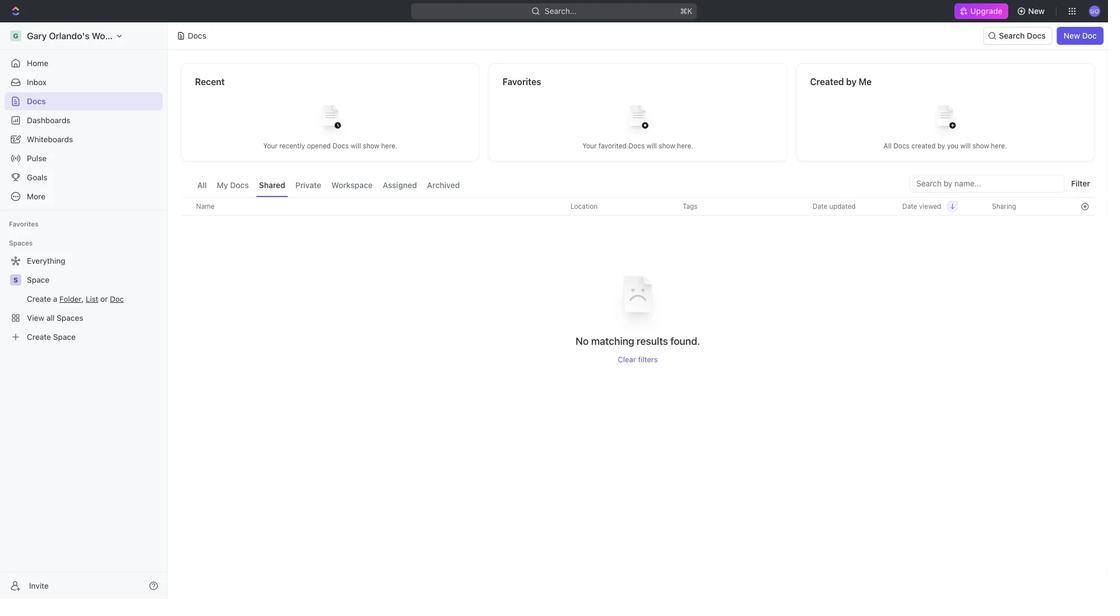 Task type: describe. For each thing, give the bounding box(es) containing it.
no recent docs image
[[308, 97, 353, 142]]

me
[[859, 77, 872, 87]]

1 will from the left
[[351, 142, 361, 150]]

workspace inside sidebar navigation
[[92, 31, 138, 41]]

1 here. from the left
[[381, 142, 397, 150]]

filters
[[638, 355, 658, 364]]

date for date viewed
[[903, 203, 917, 211]]

everything link
[[4, 252, 160, 270]]

new for new
[[1028, 6, 1045, 16]]

you
[[947, 142, 959, 150]]

favorited
[[599, 142, 627, 150]]

goals link
[[4, 169, 163, 187]]

matching
[[591, 336, 634, 348]]

workspace inside button
[[331, 181, 373, 190]]

all button
[[195, 175, 210, 197]]

no matching results found. table
[[181, 197, 1095, 364]]

filter button
[[1067, 175, 1095, 193]]

goals
[[27, 173, 47, 182]]

whiteboards
[[27, 135, 73, 144]]

my docs
[[217, 181, 249, 190]]

doc button
[[110, 295, 124, 304]]

your favorited docs will show here.
[[583, 142, 693, 150]]

inbox
[[27, 78, 47, 87]]

search docs button
[[983, 27, 1053, 45]]

⌘k
[[680, 6, 693, 16]]

tags
[[683, 203, 698, 211]]

private
[[295, 181, 321, 190]]

favorites button
[[4, 218, 43, 231]]

viewed
[[919, 203, 941, 211]]

docs right opened
[[333, 142, 349, 150]]

3 show from the left
[[973, 142, 989, 150]]

list button
[[86, 295, 98, 304]]

view all spaces link
[[4, 309, 160, 327]]

,
[[81, 295, 84, 304]]

recent
[[195, 77, 225, 87]]

new for new doc
[[1064, 31, 1080, 40]]

1 horizontal spatial space
[[53, 333, 76, 342]]

docs left "created"
[[894, 142, 910, 150]]

recently
[[279, 142, 305, 150]]

s
[[13, 276, 18, 284]]

create space link
[[4, 329, 160, 346]]

no matching results found.
[[576, 336, 700, 348]]

created
[[810, 77, 844, 87]]

go button
[[1086, 2, 1104, 20]]

2 will from the left
[[647, 142, 657, 150]]

no favorited docs image
[[616, 97, 660, 142]]

all docs created by you will show here.
[[884, 142, 1007, 150]]

space, , element
[[10, 275, 21, 286]]

shared
[[259, 181, 285, 190]]

Search by name... text field
[[917, 175, 1058, 192]]

docs right search
[[1027, 31, 1046, 40]]

assigned button
[[380, 175, 420, 197]]

spaces inside tree
[[57, 314, 83, 323]]

search...
[[545, 6, 577, 16]]

inbox link
[[4, 73, 163, 91]]

no data image
[[604, 261, 672, 335]]

clear
[[618, 355, 636, 364]]

home
[[27, 59, 48, 68]]

upgrade
[[971, 6, 1003, 16]]

2 here. from the left
[[677, 142, 693, 150]]

workspace button
[[329, 175, 376, 197]]

whiteboards link
[[4, 131, 163, 149]]

my
[[217, 181, 228, 190]]

go
[[1091, 8, 1099, 14]]

everything
[[27, 256, 65, 266]]

your for recent
[[263, 142, 278, 150]]

created by me
[[810, 77, 872, 87]]

create space
[[27, 333, 76, 342]]

search docs
[[999, 31, 1046, 40]]

gary orlando's workspace
[[27, 31, 138, 41]]

assigned
[[383, 181, 417, 190]]

date updated button
[[806, 198, 863, 215]]

view all spaces
[[27, 314, 83, 323]]

pulse
[[27, 154, 47, 163]]

folder button
[[59, 295, 81, 304]]

create a folder , list or doc
[[27, 295, 124, 304]]

sidebar navigation
[[0, 22, 170, 600]]

archived button
[[424, 175, 463, 197]]

space link
[[27, 271, 160, 289]]

gary
[[27, 31, 47, 41]]

new button
[[1013, 2, 1052, 20]]

dashboards
[[27, 116, 70, 125]]

3 will from the left
[[961, 142, 971, 150]]

my docs button
[[214, 175, 252, 197]]

0 horizontal spatial by
[[846, 77, 857, 87]]

docs inside tab list
[[230, 181, 249, 190]]

all
[[46, 314, 55, 323]]



Task type: locate. For each thing, give the bounding box(es) containing it.
show right 'you'
[[973, 142, 989, 150]]

clear filters button
[[618, 355, 658, 364]]

1 vertical spatial new
[[1064, 31, 1080, 40]]

show
[[363, 142, 379, 150], [659, 142, 675, 150], [973, 142, 989, 150]]

1 vertical spatial workspace
[[331, 181, 373, 190]]

more
[[27, 192, 45, 201]]

0 vertical spatial favorites
[[503, 77, 541, 87]]

your left the recently
[[263, 142, 278, 150]]

0 horizontal spatial new
[[1028, 6, 1045, 16]]

0 vertical spatial doc
[[1082, 31, 1097, 40]]

docs right "favorited"
[[629, 142, 645, 150]]

docs inside sidebar navigation
[[27, 97, 46, 106]]

1 vertical spatial favorites
[[9, 220, 39, 228]]

create left a
[[27, 295, 51, 304]]

doc down go dropdown button
[[1082, 31, 1097, 40]]

no matching results found. row
[[181, 261, 1095, 364]]

1 your from the left
[[263, 142, 278, 150]]

by left 'you'
[[938, 142, 945, 150]]

1 vertical spatial create
[[27, 333, 51, 342]]

0 horizontal spatial show
[[363, 142, 379, 150]]

all for all
[[197, 181, 207, 190]]

docs
[[188, 31, 206, 40], [1027, 31, 1046, 40], [27, 97, 46, 106], [333, 142, 349, 150], [629, 142, 645, 150], [894, 142, 910, 150], [230, 181, 249, 190]]

1 horizontal spatial will
[[647, 142, 657, 150]]

1 horizontal spatial doc
[[1082, 31, 1097, 40]]

tree containing everything
[[4, 252, 163, 346]]

2 show from the left
[[659, 142, 675, 150]]

your left "favorited"
[[583, 142, 597, 150]]

2 date from the left
[[903, 203, 917, 211]]

opened
[[307, 142, 331, 150]]

show up workspace button at top
[[363, 142, 379, 150]]

1 vertical spatial space
[[53, 333, 76, 342]]

created
[[912, 142, 936, 150]]

all inside button
[[197, 181, 207, 190]]

tree
[[4, 252, 163, 346]]

workspace
[[92, 31, 138, 41], [331, 181, 373, 190]]

0 vertical spatial space
[[27, 276, 49, 285]]

sharing
[[992, 203, 1016, 211]]

create for create space
[[27, 333, 51, 342]]

date inside 'button'
[[903, 203, 917, 211]]

1 horizontal spatial spaces
[[57, 314, 83, 323]]

row
[[181, 197, 1095, 216]]

workspace up 'home' link
[[92, 31, 138, 41]]

space
[[27, 276, 49, 285], [53, 333, 76, 342]]

0 horizontal spatial will
[[351, 142, 361, 150]]

results
[[637, 336, 668, 348]]

home link
[[4, 54, 163, 72]]

1 vertical spatial all
[[197, 181, 207, 190]]

tree inside sidebar navigation
[[4, 252, 163, 346]]

all
[[884, 142, 892, 150], [197, 181, 207, 190]]

1 horizontal spatial show
[[659, 142, 675, 150]]

here.
[[381, 142, 397, 150], [677, 142, 693, 150], [991, 142, 1007, 150]]

docs down inbox
[[27, 97, 46, 106]]

0 vertical spatial create
[[27, 295, 51, 304]]

new doc button
[[1057, 27, 1104, 45]]

private button
[[293, 175, 324, 197]]

your recently opened docs will show here.
[[263, 142, 397, 150]]

1 create from the top
[[27, 295, 51, 304]]

0 horizontal spatial doc
[[110, 295, 124, 304]]

no
[[576, 336, 589, 348]]

doc right or
[[110, 295, 124, 304]]

1 horizontal spatial here.
[[677, 142, 693, 150]]

doc inside button
[[1082, 31, 1097, 40]]

show down no favorited docs image
[[659, 142, 675, 150]]

date for date updated
[[813, 203, 828, 211]]

or
[[100, 295, 108, 304]]

favorites
[[503, 77, 541, 87], [9, 220, 39, 228]]

2 horizontal spatial show
[[973, 142, 989, 150]]

by left the me
[[846, 77, 857, 87]]

2 your from the left
[[583, 142, 597, 150]]

date left updated
[[813, 203, 828, 211]]

2 horizontal spatial here.
[[991, 142, 1007, 150]]

spaces
[[9, 239, 33, 247], [57, 314, 83, 323]]

0 vertical spatial workspace
[[92, 31, 138, 41]]

gary orlando's workspace, , element
[[10, 30, 21, 41]]

date
[[813, 203, 828, 211], [903, 203, 917, 211]]

all left "created"
[[884, 142, 892, 150]]

search
[[999, 31, 1025, 40]]

0 horizontal spatial space
[[27, 276, 49, 285]]

found.
[[671, 336, 700, 348]]

will right opened
[[351, 142, 361, 150]]

0 vertical spatial new
[[1028, 6, 1045, 16]]

0 horizontal spatial spaces
[[9, 239, 33, 247]]

1 horizontal spatial all
[[884, 142, 892, 150]]

clear filters
[[618, 355, 658, 364]]

docs link
[[4, 92, 163, 110]]

updated
[[830, 203, 856, 211]]

date left viewed
[[903, 203, 917, 211]]

all left my
[[197, 181, 207, 190]]

orlando's
[[49, 31, 90, 41]]

list
[[86, 295, 98, 304]]

2 create from the top
[[27, 333, 51, 342]]

create down view
[[27, 333, 51, 342]]

1 horizontal spatial your
[[583, 142, 597, 150]]

doc
[[1082, 31, 1097, 40], [110, 295, 124, 304]]

dashboards link
[[4, 112, 163, 129]]

workspace right private
[[331, 181, 373, 190]]

new
[[1028, 6, 1045, 16], [1064, 31, 1080, 40]]

row containing name
[[181, 197, 1095, 216]]

1 date from the left
[[813, 203, 828, 211]]

1 horizontal spatial workspace
[[331, 181, 373, 190]]

folder
[[59, 295, 81, 304]]

will right 'you'
[[961, 142, 971, 150]]

a
[[53, 295, 57, 304]]

1 horizontal spatial by
[[938, 142, 945, 150]]

upgrade link
[[955, 3, 1008, 19]]

docs up recent on the left
[[188, 31, 206, 40]]

0 horizontal spatial all
[[197, 181, 207, 190]]

1 horizontal spatial new
[[1064, 31, 1080, 40]]

1 vertical spatial spaces
[[57, 314, 83, 323]]

filter
[[1071, 179, 1090, 188]]

3 here. from the left
[[991, 142, 1007, 150]]

1 vertical spatial by
[[938, 142, 945, 150]]

new inside button
[[1064, 31, 1080, 40]]

shared button
[[256, 175, 288, 197]]

new doc
[[1064, 31, 1097, 40]]

g
[[13, 32, 18, 40]]

by
[[846, 77, 857, 87], [938, 142, 945, 150]]

date viewed
[[903, 203, 941, 211]]

docs right my
[[230, 181, 249, 190]]

0 horizontal spatial workspace
[[92, 31, 138, 41]]

0 vertical spatial all
[[884, 142, 892, 150]]

will
[[351, 142, 361, 150], [647, 142, 657, 150], [961, 142, 971, 150]]

space down everything at the left top of the page
[[27, 276, 49, 285]]

0 horizontal spatial favorites
[[9, 220, 39, 228]]

your
[[263, 142, 278, 150], [583, 142, 597, 150]]

create for create a folder , list or doc
[[27, 295, 51, 304]]

tab list
[[195, 175, 463, 197]]

date viewed button
[[896, 198, 958, 215]]

2 horizontal spatial will
[[961, 142, 971, 150]]

0 horizontal spatial here.
[[381, 142, 397, 150]]

will down no favorited docs image
[[647, 142, 657, 150]]

favorites inside button
[[9, 220, 39, 228]]

view
[[27, 314, 44, 323]]

doc inside create a folder , list or doc
[[110, 295, 124, 304]]

tab list containing all
[[195, 175, 463, 197]]

pulse link
[[4, 150, 163, 168]]

spaces down favorites button
[[9, 239, 33, 247]]

0 horizontal spatial date
[[813, 203, 828, 211]]

all for all docs created by you will show here.
[[884, 142, 892, 150]]

0 vertical spatial by
[[846, 77, 857, 87]]

date inside button
[[813, 203, 828, 211]]

no created by me docs image
[[923, 97, 968, 142]]

0 horizontal spatial your
[[263, 142, 278, 150]]

space down view all spaces
[[53, 333, 76, 342]]

date updated
[[813, 203, 856, 211]]

new inside button
[[1028, 6, 1045, 16]]

0 vertical spatial spaces
[[9, 239, 33, 247]]

1 show from the left
[[363, 142, 379, 150]]

more button
[[4, 188, 163, 206]]

location
[[571, 203, 598, 211]]

archived
[[427, 181, 460, 190]]

invite
[[29, 582, 49, 591]]

spaces down folder
[[57, 314, 83, 323]]

1 vertical spatial doc
[[110, 295, 124, 304]]

name
[[196, 203, 215, 211]]

1 horizontal spatial date
[[903, 203, 917, 211]]

filter button
[[1067, 175, 1095, 193]]

your for favorites
[[583, 142, 597, 150]]

1 horizontal spatial favorites
[[503, 77, 541, 87]]



Task type: vqa. For each thing, say whether or not it's contained in the screenshot.
FOR
no



